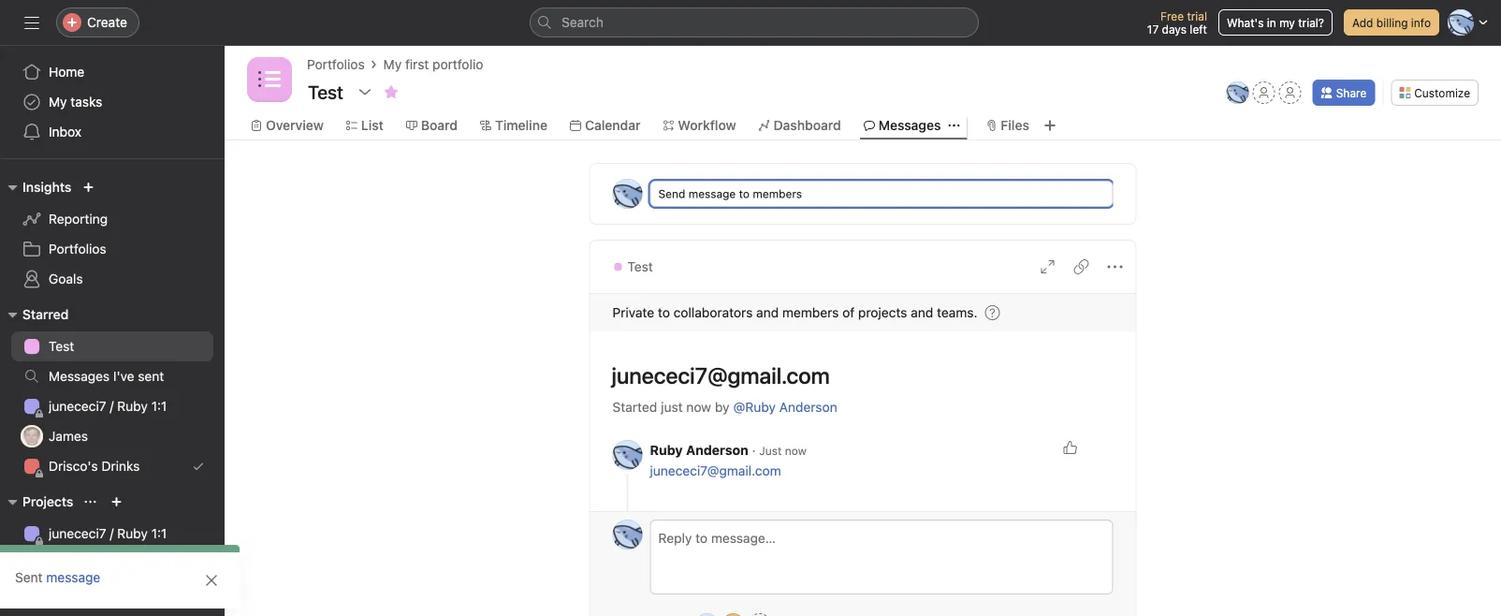 Task type: locate. For each thing, give the bounding box(es) containing it.
teams.
[[937, 305, 978, 320]]

1 horizontal spatial first
[[405, 57, 429, 72]]

just
[[661, 399, 683, 415]]

first up invite in the bottom left of the page
[[71, 556, 94, 571]]

add billing info
[[1353, 16, 1432, 29]]

17
[[1148, 22, 1159, 36]]

what's in my trial? button
[[1219, 9, 1333, 36]]

dashboard
[[774, 118, 841, 133]]

overview link
[[251, 115, 324, 136]]

tab actions image
[[949, 120, 960, 131]]

1 horizontal spatial message
[[689, 187, 736, 200]]

ruby down i've
[[117, 398, 148, 414]]

1 horizontal spatial anderson
[[780, 399, 838, 415]]

portfolios up show options icon
[[307, 57, 365, 72]]

my first portfolio up remove from starred icon
[[384, 57, 483, 72]]

free
[[1161, 9, 1184, 22]]

members inside button
[[753, 187, 802, 200]]

first
[[405, 57, 429, 72], [71, 556, 94, 571]]

/ inside starred element
[[110, 398, 114, 414]]

insights
[[22, 179, 72, 195]]

0 vertical spatial members
[[753, 187, 802, 200]]

share button
[[1313, 80, 1376, 106]]

portfolios link down reporting
[[11, 234, 213, 264]]

now right just
[[785, 444, 807, 457]]

junececi7 / ruby 1:1 link down new project or portfolio image
[[11, 519, 213, 549]]

test down the starred
[[49, 338, 74, 354]]

add billing info button
[[1344, 9, 1440, 36]]

1 vertical spatial portfolios
[[49, 241, 106, 257]]

my inside global element
[[49, 94, 67, 110]]

0 vertical spatial messages
[[879, 118, 941, 133]]

1:1
[[151, 398, 167, 414], [151, 526, 167, 541]]

1 / from the top
[[110, 398, 114, 414]]

customize button
[[1392, 80, 1479, 106]]

junececi7 / ruby 1:1 down new project or portfolio image
[[49, 526, 167, 541]]

junececi7
[[49, 398, 106, 414], [49, 526, 106, 541]]

1 vertical spatial ruby
[[650, 442, 683, 458]]

1 horizontal spatial now
[[785, 444, 807, 457]]

insights element
[[0, 170, 225, 298]]

1 horizontal spatial portfolio
[[433, 57, 483, 72]]

1 vertical spatial junececi7
[[49, 526, 106, 541]]

2 1:1 from the top
[[151, 526, 167, 541]]

anderson right @ruby
[[780, 399, 838, 415]]

0 vertical spatial test link
[[613, 257, 658, 277]]

message link
[[46, 570, 100, 585]]

1 horizontal spatial and
[[911, 305, 934, 320]]

1 vertical spatial portfolios link
[[11, 234, 213, 264]]

now left by
[[687, 399, 712, 415]]

collaborators
[[674, 305, 753, 320]]

to right private
[[658, 305, 670, 320]]

0 horizontal spatial test link
[[11, 331, 213, 361]]

search button
[[530, 7, 979, 37]]

1 junececi7 / ruby 1:1 from the top
[[49, 398, 167, 414]]

sent
[[15, 570, 43, 585]]

0 vertical spatial my
[[384, 57, 402, 72]]

timeline link
[[480, 115, 548, 136]]

junececi7 / ruby 1:1 inside projects element
[[49, 526, 167, 541]]

0 horizontal spatial anderson
[[686, 442, 749, 458]]

0 horizontal spatial and
[[757, 305, 779, 320]]

0 vertical spatial ruby
[[117, 398, 148, 414]]

0 horizontal spatial my first portfolio
[[49, 556, 149, 571]]

trial?
[[1299, 16, 1325, 29]]

my left "tasks" on the left top of page
[[49, 94, 67, 110]]

1 vertical spatial message
[[46, 570, 100, 585]]

0 vertical spatial junececi7 / ruby 1:1
[[49, 398, 167, 414]]

message inside button
[[689, 187, 736, 200]]

/ down messages i've sent link
[[110, 398, 114, 414]]

drisco's drinks link
[[11, 451, 213, 481]]

days
[[1162, 22, 1187, 36]]

portfolios link up show options icon
[[307, 54, 365, 75]]

members
[[753, 187, 802, 200], [783, 305, 839, 320]]

messages left tab actions icon
[[879, 118, 941, 133]]

message for send
[[689, 187, 736, 200]]

1 horizontal spatial portfolios
[[307, 57, 365, 72]]

0 horizontal spatial portfolio
[[98, 556, 149, 571]]

ra button
[[1227, 81, 1250, 104], [613, 440, 643, 470], [613, 520, 643, 550]]

portfolios
[[307, 57, 365, 72], [49, 241, 106, 257]]

add tab image
[[1043, 118, 1058, 133]]

i've
[[113, 368, 134, 384]]

messages for messages i've sent
[[49, 368, 110, 384]]

1 junececi7 / ruby 1:1 link from the top
[[11, 391, 213, 421]]

what's in my trial?
[[1227, 16, 1325, 29]]

ruby
[[117, 398, 148, 414], [650, 442, 683, 458], [117, 526, 148, 541]]

0 vertical spatial my first portfolio
[[384, 57, 483, 72]]

0 horizontal spatial now
[[687, 399, 712, 415]]

inbox
[[49, 124, 81, 140]]

more actions image
[[1108, 259, 1123, 274]]

1 vertical spatial test
[[49, 338, 74, 354]]

to right the send
[[739, 187, 750, 200]]

junececi7 / ruby 1:1 inside starred element
[[49, 398, 167, 414]]

messages link
[[864, 115, 941, 136]]

0 horizontal spatial test
[[49, 338, 74, 354]]

test up private
[[628, 259, 653, 274]]

close image
[[204, 573, 219, 588]]

1 horizontal spatial test
[[628, 259, 653, 274]]

1 vertical spatial messages
[[49, 368, 110, 384]]

message for sent
[[46, 570, 100, 585]]

hide sidebar image
[[24, 15, 39, 30]]

2 vertical spatial ruby
[[117, 526, 148, 541]]

copy link image
[[1074, 259, 1089, 274]]

test link up private
[[613, 257, 658, 277]]

list image
[[258, 68, 281, 91]]

1 vertical spatial junececi7 / ruby 1:1 link
[[11, 519, 213, 549]]

portfolio
[[433, 57, 483, 72], [98, 556, 149, 571]]

portfolios down reporting
[[49, 241, 106, 257]]

1 horizontal spatial messages
[[879, 118, 941, 133]]

my first portfolio inside projects element
[[49, 556, 149, 571]]

0 vertical spatial 1:1
[[151, 398, 167, 414]]

0 vertical spatial now
[[687, 399, 712, 415]]

board link
[[406, 115, 458, 136]]

1 and from the left
[[757, 305, 779, 320]]

1 vertical spatial 1:1
[[151, 526, 167, 541]]

reporting link
[[11, 204, 213, 234]]

my for junececi7 / ruby 1:1
[[49, 556, 67, 571]]

my first portfolio
[[384, 57, 483, 72], [49, 556, 149, 571]]

ra for topmost ra button
[[1231, 86, 1246, 99]]

1 vertical spatial my first portfolio link
[[11, 549, 213, 579]]

test
[[628, 259, 653, 274], [49, 338, 74, 354]]

my inside projects element
[[49, 556, 67, 571]]

1 vertical spatial junececi7 / ruby 1:1
[[49, 526, 167, 541]]

what's
[[1227, 16, 1264, 29]]

/ down new project or portfolio image
[[110, 526, 114, 541]]

junececi7 down the show options, current sort, top image
[[49, 526, 106, 541]]

None text field
[[303, 75, 348, 109]]

messages
[[879, 118, 941, 133], [49, 368, 110, 384]]

junececi7 / ruby 1:1 link inside projects element
[[11, 519, 213, 549]]

1 1:1 from the top
[[151, 398, 167, 414]]

junececi7 / ruby 1:1 link down messages i've sent
[[11, 391, 213, 421]]

0 vertical spatial to
[[739, 187, 750, 200]]

portfolios link
[[307, 54, 365, 75], [11, 234, 213, 264]]

0 likes. click to like this task image
[[1063, 440, 1078, 455]]

search
[[562, 15, 604, 30]]

0 vertical spatial message
[[689, 187, 736, 200]]

my first portfolio up invite in the bottom left of the page
[[49, 556, 149, 571]]

members down dashboard link
[[753, 187, 802, 200]]

and right collaborators
[[757, 305, 779, 320]]

0 horizontal spatial portfolios
[[49, 241, 106, 257]]

portfolio inside projects element
[[98, 556, 149, 571]]

junececi7 / ruby 1:1 down messages i've sent
[[49, 398, 167, 414]]

test inside starred element
[[49, 338, 74, 354]]

projects button
[[0, 491, 73, 513]]

junececi7 up james
[[49, 398, 106, 414]]

messages inside starred element
[[49, 368, 110, 384]]

junececi7 / ruby 1:1
[[49, 398, 167, 414], [49, 526, 167, 541]]

my
[[384, 57, 402, 72], [49, 94, 67, 110], [49, 556, 67, 571]]

my up remove from starred icon
[[384, 57, 402, 72]]

0 vertical spatial /
[[110, 398, 114, 414]]

to inside button
[[739, 187, 750, 200]]

new project or portfolio image
[[111, 496, 122, 507]]

2 vertical spatial ra button
[[613, 520, 643, 550]]

/
[[110, 398, 114, 414], [110, 526, 114, 541]]

1 vertical spatial portfolio
[[98, 556, 149, 571]]

1 vertical spatial now
[[785, 444, 807, 457]]

free trial 17 days left
[[1148, 9, 1208, 36]]

1 horizontal spatial my first portfolio
[[384, 57, 483, 72]]

search list box
[[530, 7, 979, 37]]

2 vertical spatial my
[[49, 556, 67, 571]]

members left of at the right of the page
[[783, 305, 839, 320]]

2 junececi7 / ruby 1:1 link from the top
[[11, 519, 213, 549]]

my first portfolio link up invite in the bottom left of the page
[[11, 549, 213, 579]]

0 horizontal spatial message
[[46, 570, 100, 585]]

2 / from the top
[[110, 526, 114, 541]]

home link
[[11, 57, 213, 87]]

starred button
[[0, 303, 69, 326]]

to
[[739, 187, 750, 200], [658, 305, 670, 320]]

test link up messages i've sent
[[11, 331, 213, 361]]

started just now by @ruby anderson
[[613, 399, 838, 415]]

ruby down new project or portfolio image
[[117, 526, 148, 541]]

1 vertical spatial /
[[110, 526, 114, 541]]

2 and from the left
[[911, 305, 934, 320]]

first up board link on the left top of the page
[[405, 57, 429, 72]]

my first portfolio link
[[384, 54, 483, 75], [11, 549, 213, 579]]

and
[[757, 305, 779, 320], [911, 305, 934, 320]]

private to collaborators and members of projects and teams.
[[613, 305, 978, 320]]

0 vertical spatial portfolios link
[[307, 54, 365, 75]]

0 vertical spatial junececi7
[[49, 398, 106, 414]]

starred
[[22, 307, 69, 322]]

0 horizontal spatial first
[[71, 556, 94, 571]]

anderson up 'junececi7@gmail.com'
[[686, 442, 749, 458]]

0 vertical spatial portfolios
[[307, 57, 365, 72]]

junececi7 / ruby 1:1 link inside starred element
[[11, 391, 213, 421]]

2 junececi7 from the top
[[49, 526, 106, 541]]

1 horizontal spatial to
[[739, 187, 750, 200]]

1 vertical spatial to
[[658, 305, 670, 320]]

1 vertical spatial first
[[71, 556, 94, 571]]

0 horizontal spatial messages
[[49, 368, 110, 384]]

board
[[421, 118, 458, 133]]

timeline
[[495, 118, 548, 133]]

ra
[[1231, 86, 1246, 99], [620, 187, 635, 200], [620, 448, 635, 462], [620, 528, 635, 541]]

ruby down just
[[650, 442, 683, 458]]

sent message
[[15, 570, 100, 585]]

2 junececi7 / ruby 1:1 from the top
[[49, 526, 167, 541]]

create
[[87, 15, 127, 30]]

message right the send
[[689, 187, 736, 200]]

my up the invite button
[[49, 556, 67, 571]]

1 junececi7 from the top
[[49, 398, 106, 414]]

portfolio up board
[[433, 57, 483, 72]]

now
[[687, 399, 712, 415], [785, 444, 807, 457]]

1 vertical spatial my first portfolio
[[49, 556, 149, 571]]

0 vertical spatial ra button
[[1227, 81, 1250, 104]]

portfolio down new project or portfolio image
[[98, 556, 149, 571]]

0 horizontal spatial to
[[658, 305, 670, 320]]

goals link
[[11, 264, 213, 294]]

message right sent
[[46, 570, 100, 585]]

my
[[1280, 16, 1296, 29]]

0 vertical spatial junececi7 / ruby 1:1 link
[[11, 391, 213, 421]]

junececi7@gmail.com link
[[650, 463, 782, 478]]

1 vertical spatial my
[[49, 94, 67, 110]]

0 vertical spatial my first portfolio link
[[384, 54, 483, 75]]

my first portfolio link up remove from starred icon
[[384, 54, 483, 75]]

1 horizontal spatial test link
[[613, 257, 658, 277]]

and left teams. on the right of page
[[911, 305, 934, 320]]

@ruby anderson link
[[734, 399, 838, 415]]

messages left i've
[[49, 368, 110, 384]]



Task type: describe. For each thing, give the bounding box(es) containing it.
show options, current sort, top image
[[85, 496, 96, 507]]

0 vertical spatial test
[[628, 259, 653, 274]]

inbox link
[[11, 117, 213, 147]]

ruby anderson · just now
[[650, 442, 807, 458]]

my for home
[[49, 94, 67, 110]]

send message to members
[[659, 187, 802, 200]]

Conversation Name text field
[[600, 354, 1114, 397]]

starred element
[[0, 298, 225, 485]]

messages i've sent
[[49, 368, 164, 384]]

calendar link
[[570, 115, 641, 136]]

1:1 inside projects element
[[151, 526, 167, 541]]

ja
[[26, 430, 38, 443]]

projects
[[22, 494, 73, 509]]

drisco's drinks
[[49, 458, 140, 474]]

junececi7@gmail.com
[[650, 463, 782, 478]]

goals
[[49, 271, 83, 287]]

trial
[[1188, 9, 1208, 22]]

private
[[613, 305, 655, 320]]

send
[[659, 187, 686, 200]]

show options image
[[358, 84, 373, 99]]

·
[[752, 442, 756, 458]]

tasks
[[71, 94, 102, 110]]

add
[[1353, 16, 1374, 29]]

ruby inside starred element
[[117, 398, 148, 414]]

share
[[1337, 86, 1367, 99]]

files
[[1001, 118, 1030, 133]]

home
[[49, 64, 84, 80]]

drinks
[[102, 458, 140, 474]]

0 vertical spatial portfolio
[[433, 57, 483, 72]]

list link
[[346, 115, 384, 136]]

in
[[1268, 16, 1277, 29]]

1:1 inside starred element
[[151, 398, 167, 414]]

calendar
[[585, 118, 641, 133]]

workflow link
[[663, 115, 736, 136]]

just
[[760, 444, 782, 457]]

customize
[[1415, 86, 1471, 99]]

portfolios inside insights element
[[49, 241, 106, 257]]

projects
[[859, 305, 908, 320]]

1 vertical spatial ra button
[[613, 440, 643, 470]]

messages for messages
[[879, 118, 941, 133]]

insights button
[[0, 176, 72, 198]]

by
[[715, 399, 730, 415]]

billing
[[1377, 16, 1409, 29]]

1 vertical spatial anderson
[[686, 442, 749, 458]]

of
[[843, 305, 855, 320]]

list
[[361, 118, 384, 133]]

files link
[[986, 115, 1030, 136]]

1 vertical spatial members
[[783, 305, 839, 320]]

overview
[[266, 118, 324, 133]]

sent
[[138, 368, 164, 384]]

send message to members button
[[650, 181, 1114, 207]]

0 vertical spatial first
[[405, 57, 429, 72]]

ra for middle ra button
[[620, 448, 635, 462]]

0 vertical spatial anderson
[[780, 399, 838, 415]]

my tasks
[[49, 94, 102, 110]]

started
[[613, 399, 657, 415]]

drisco's
[[49, 458, 98, 474]]

workflow
[[678, 118, 736, 133]]

invite
[[52, 584, 86, 599]]

first inside projects element
[[71, 556, 94, 571]]

global element
[[0, 46, 225, 158]]

junececi7 inside projects element
[[49, 526, 106, 541]]

info
[[1412, 16, 1432, 29]]

ra for ra button to the bottom
[[620, 528, 635, 541]]

now inside ruby anderson · just now
[[785, 444, 807, 457]]

@ruby
[[734, 399, 776, 415]]

full screen image
[[1041, 259, 1056, 274]]

/ inside projects element
[[110, 526, 114, 541]]

invite button
[[18, 575, 98, 609]]

dashboard link
[[759, 115, 841, 136]]

1 horizontal spatial portfolios link
[[307, 54, 365, 75]]

projects element
[[0, 485, 225, 612]]

1 horizontal spatial my first portfolio link
[[384, 54, 483, 75]]

left
[[1190, 22, 1208, 36]]

ruby inside projects element
[[117, 526, 148, 541]]

1 vertical spatial test link
[[11, 331, 213, 361]]

new image
[[83, 182, 94, 193]]

ruby anderson link
[[650, 442, 749, 458]]

junececi7 inside starred element
[[49, 398, 106, 414]]

0 horizontal spatial portfolios link
[[11, 234, 213, 264]]

james
[[49, 428, 88, 444]]

my tasks link
[[11, 87, 213, 117]]

reporting
[[49, 211, 108, 227]]

remove from starred image
[[384, 84, 399, 99]]

create button
[[56, 7, 139, 37]]

messages i've sent link
[[11, 361, 213, 391]]

0 horizontal spatial my first portfolio link
[[11, 549, 213, 579]]



Task type: vqa. For each thing, say whether or not it's contained in the screenshot.
message within button
yes



